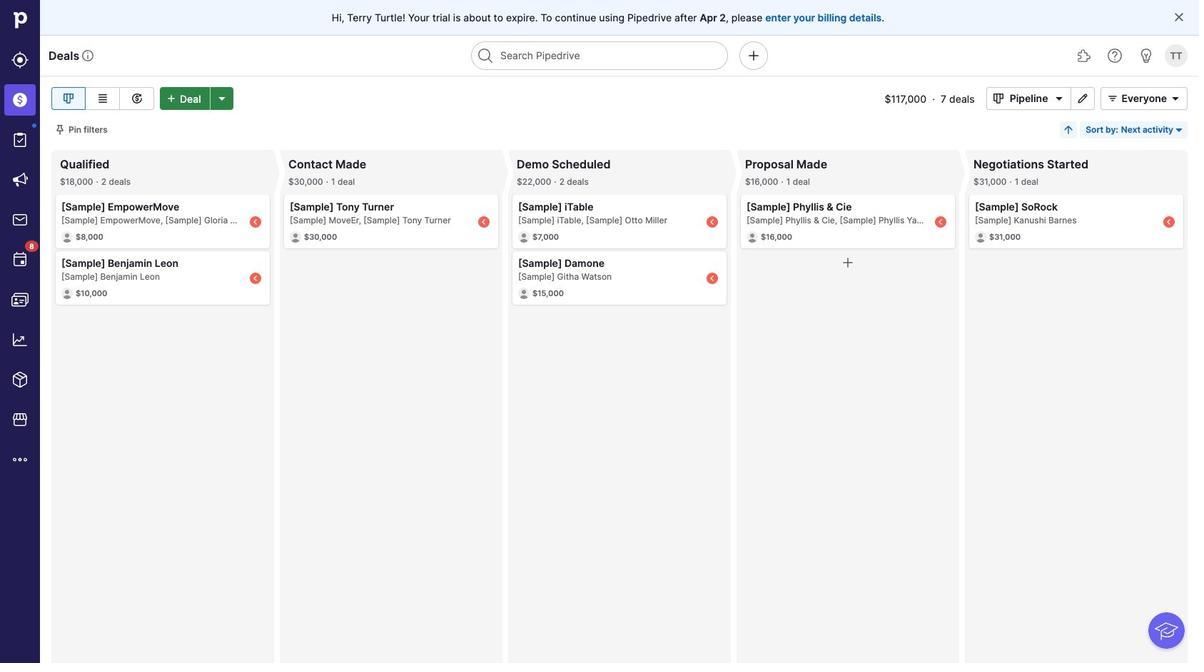 Task type: vqa. For each thing, say whether or not it's contained in the screenshot.
"More actions" Icon to the bottom
no



Task type: describe. For each thing, give the bounding box(es) containing it.
forecast image
[[128, 90, 145, 107]]

2 horizontal spatial color primary image
[[1104, 93, 1122, 104]]

sales assistant image
[[1138, 47, 1155, 64]]

color undefined image
[[11, 251, 29, 268]]

insights image
[[11, 331, 29, 348]]

contacts image
[[11, 291, 29, 308]]

0 horizontal spatial color primary image
[[839, 254, 856, 271]]

deals image
[[11, 91, 29, 108]]

campaigns image
[[11, 171, 29, 188]]

change order image
[[1063, 124, 1074, 136]]

more image
[[11, 451, 29, 468]]



Task type: locate. For each thing, give the bounding box(es) containing it.
color primary image
[[990, 93, 1007, 104], [1104, 93, 1122, 104], [839, 254, 856, 271]]

color primary image
[[1173, 11, 1185, 23], [1051, 93, 1068, 104], [1167, 93, 1184, 104], [54, 124, 66, 136], [1173, 124, 1185, 136]]

quick help image
[[1106, 47, 1123, 64]]

leads image
[[11, 51, 29, 69]]

menu item
[[0, 80, 40, 120]]

edit pipeline image
[[1074, 93, 1092, 104]]

quick add image
[[745, 47, 762, 64]]

knowledge center bot, also known as kc bot is an onboarding assistant that allows you to see the list of onboarding items in one place for quick and easy reference. this improves your in-app experience. image
[[1149, 613, 1185, 649]]

marketplace image
[[11, 411, 29, 428]]

menu
[[0, 0, 40, 663]]

add deal options image
[[213, 93, 230, 104]]

products image
[[11, 371, 29, 388]]

pipeline image
[[60, 90, 77, 107]]

add deal element
[[160, 87, 233, 110]]

color primary inverted image
[[163, 93, 180, 104]]

home image
[[9, 9, 31, 31]]

1 horizontal spatial color primary image
[[990, 93, 1007, 104]]

info image
[[82, 50, 94, 61]]

color undefined image
[[11, 131, 29, 148]]

Search Pipedrive field
[[471, 41, 728, 70]]

sales inbox image
[[11, 211, 29, 228]]

list image
[[94, 90, 111, 107]]



